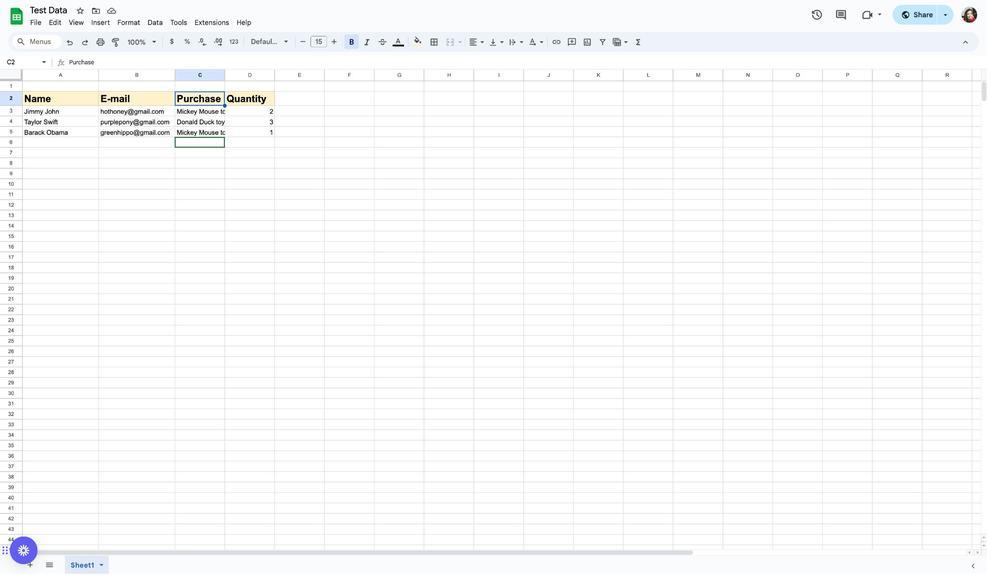 Task type: vqa. For each thing, say whether or not it's contained in the screenshot.
1
no



Task type: describe. For each thing, give the bounding box(es) containing it.
print (⌘p) image
[[96, 37, 105, 47]]

Star checkbox
[[73, 4, 87, 18]]

undo (⌘z) image
[[65, 37, 75, 47]]

create a filter image
[[598, 37, 608, 47]]

functions image
[[633, 35, 645, 49]]

text color image
[[393, 35, 404, 46]]

insert link (⌘k) image
[[552, 37, 562, 47]]

Zoom field
[[124, 35, 161, 50]]

font list. default (arial) selected. option
[[251, 35, 278, 49]]

1 toolbar from the left
[[20, 556, 61, 574]]

2 toolbar from the left
[[62, 556, 117, 574]]

1 menu item from the left
[[27, 17, 45, 28]]

sheets home image
[[8, 7, 26, 25]]

main toolbar
[[61, 34, 647, 51]]

Font size text field
[[311, 36, 327, 48]]

insert chart image
[[583, 37, 593, 47]]

5 menu item from the left
[[114, 17, 144, 28]]

star image
[[75, 6, 85, 16]]

name box (⌘ + j) element
[[3, 57, 49, 68]]

paint format image
[[111, 37, 121, 47]]

3 toolbar from the left
[[119, 556, 121, 574]]

quick sharing actions image
[[944, 14, 948, 29]]

6 menu item from the left
[[144, 17, 167, 28]]

Font size field
[[311, 36, 331, 48]]

decrease font size (⌘+shift+comma) image
[[298, 37, 308, 47]]



Task type: locate. For each thing, give the bounding box(es) containing it.
application
[[0, 0, 988, 574]]

menu bar
[[27, 13, 255, 29]]

menu bar banner
[[0, 0, 988, 574]]

toolbar
[[20, 556, 61, 574], [62, 556, 117, 574], [119, 556, 121, 574]]

None text field
[[69, 57, 988, 69], [4, 58, 40, 67], [69, 57, 988, 69], [4, 58, 40, 67]]

borders image
[[429, 35, 440, 49]]

7 menu item from the left
[[167, 17, 191, 28]]

record a loom image
[[18, 545, 30, 556]]

hide the menus (ctrl+shift+f) image
[[961, 37, 971, 47]]

menu bar inside menu bar banner
[[27, 13, 255, 29]]

Rename text field
[[27, 4, 72, 15]]

increase font size (⌘+shift+period) image
[[329, 37, 339, 47]]

fill color image
[[413, 35, 424, 46]]

merge cells image
[[446, 37, 455, 47]]

1 vertical spatial move image
[[5, 545, 8, 556]]

insert comment (⌘+option+m) image
[[568, 37, 577, 47]]

move image
[[91, 6, 101, 16], [5, 545, 8, 556]]

show all comments image
[[836, 9, 848, 21]]

move image
[[1, 545, 5, 556]]

1 horizontal spatial toolbar
[[62, 556, 117, 574]]

3 menu item from the left
[[65, 17, 88, 28]]

move image left record a loom icon
[[5, 545, 8, 556]]

document status: saved to drive. image
[[107, 6, 117, 16]]

0 horizontal spatial move image
[[5, 545, 8, 556]]

4 menu item from the left
[[88, 17, 114, 28]]

8 menu item from the left
[[191, 17, 233, 28]]

Menus field
[[12, 35, 62, 49]]

move image left document status: saved to drive. icon on the top of the page
[[91, 6, 101, 16]]

menu item
[[27, 17, 45, 28], [45, 17, 65, 28], [65, 17, 88, 28], [88, 17, 114, 28], [114, 17, 144, 28], [144, 17, 167, 28], [167, 17, 191, 28], [191, 17, 233, 28], [233, 17, 255, 28]]

Zoom text field
[[125, 35, 149, 49]]

0 horizontal spatial toolbar
[[20, 556, 61, 574]]

strikethrough (⌘+shift+x) image
[[378, 37, 388, 47]]

2 menu item from the left
[[45, 17, 65, 28]]

italic (⌘i) image
[[362, 37, 372, 47]]

bold (⌘b) image
[[347, 37, 357, 47]]

decrease decimal places image
[[198, 37, 208, 47]]

last edit was seconds ago image
[[812, 9, 824, 21]]

1 horizontal spatial move image
[[91, 6, 101, 16]]

2 horizontal spatial toolbar
[[119, 556, 121, 574]]

increase decimal places image
[[213, 37, 223, 47]]

redo (⌘y) image
[[80, 37, 90, 47]]

0 vertical spatial move image
[[91, 6, 101, 16]]

share. anyone with the link. anyone who has the link can access. no sign-in required. image
[[902, 10, 910, 19]]

add sheet image
[[25, 560, 34, 569]]

9 menu item from the left
[[233, 17, 255, 28]]

all sheets image
[[41, 557, 57, 573]]



